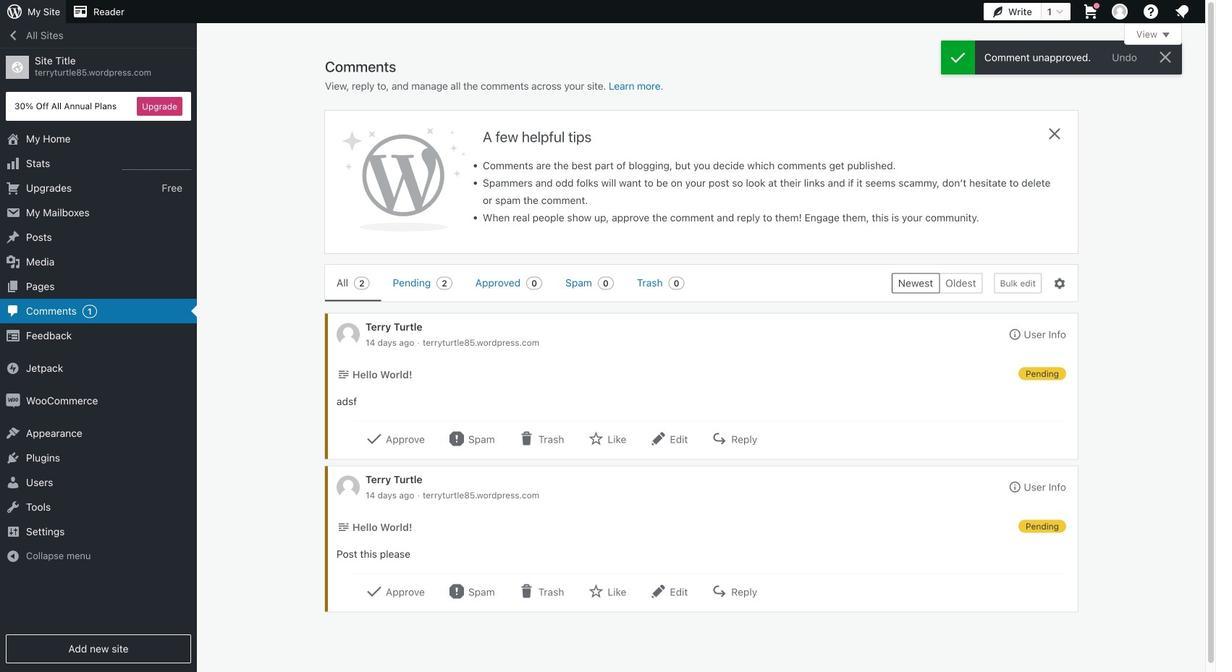 Task type: locate. For each thing, give the bounding box(es) containing it.
menu
[[325, 265, 881, 302]]

terry turtle image
[[337, 476, 360, 499]]

terry turtle image
[[337, 323, 360, 347]]

img image
[[6, 361, 20, 376], [6, 394, 20, 409]]

my profile image
[[1113, 4, 1129, 20]]

dismiss image
[[1158, 49, 1175, 66]]

settings image
[[1054, 277, 1067, 290]]

None radio
[[892, 273, 940, 294], [940, 273, 983, 294], [892, 273, 940, 294], [940, 273, 983, 294]]

help image
[[1143, 3, 1160, 20]]

1 vertical spatial img image
[[6, 394, 20, 409]]

option group
[[892, 273, 983, 294]]

0 vertical spatial img image
[[6, 361, 20, 376]]

main content
[[325, 23, 1183, 612]]

2 img image from the top
[[6, 394, 20, 409]]

closed image
[[1163, 33, 1171, 38]]



Task type: vqa. For each thing, say whether or not it's contained in the screenshot.
first group from the top
no



Task type: describe. For each thing, give the bounding box(es) containing it.
my shopping cart image
[[1083, 3, 1100, 20]]

manage your notifications image
[[1174, 3, 1192, 20]]

highest hourly views 0 image
[[122, 161, 191, 170]]

wordpress logo image
[[343, 128, 466, 232]]

1 img image from the top
[[6, 361, 20, 376]]

dismiss tips image
[[1047, 125, 1064, 143]]

notice status
[[942, 41, 1183, 75]]



